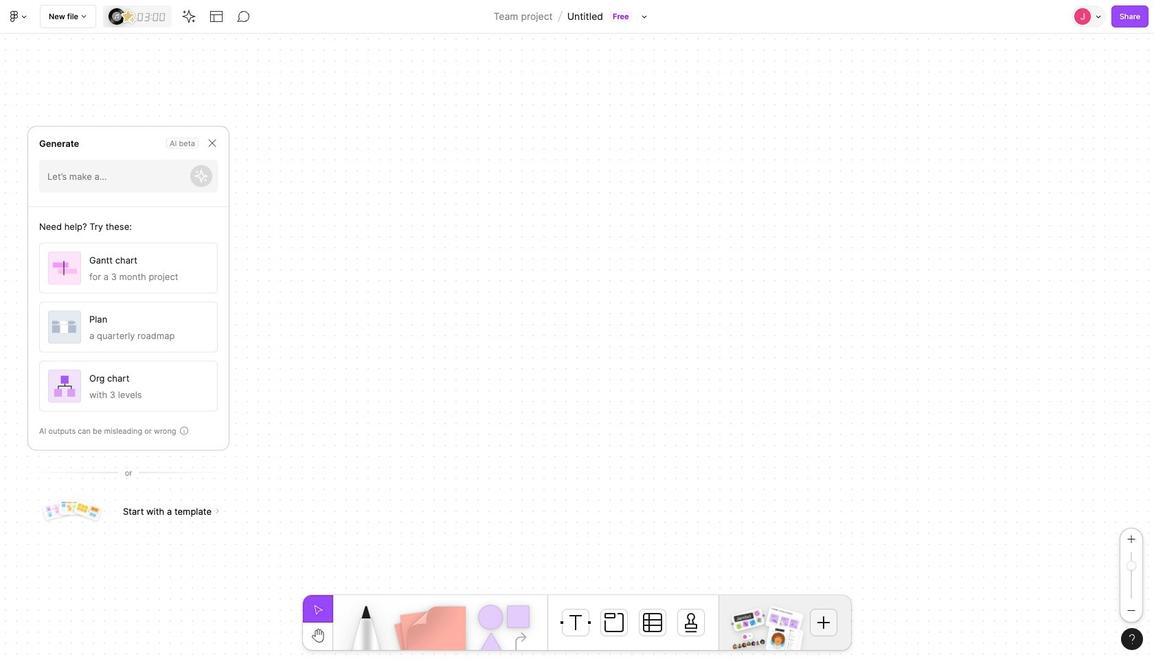 Task type: locate. For each thing, give the bounding box(es) containing it.
help image
[[1129, 635, 1135, 644]]

thumbnail of a template image
[[71, 498, 105, 525], [56, 498, 88, 519], [39, 498, 73, 524]]

info 16 image
[[178, 425, 189, 436]]



Task type: vqa. For each thing, say whether or not it's contained in the screenshot.
Team Agreement Template image
no



Task type: describe. For each thing, give the bounding box(es) containing it.
multiplayer tools image
[[1094, 0, 1105, 33]]

main toolbar region
[[0, 0, 1154, 34]]

File name text field
[[566, 8, 604, 25]]

team cooldown image
[[765, 606, 804, 635]]

view comments image
[[237, 10, 251, 23]]



